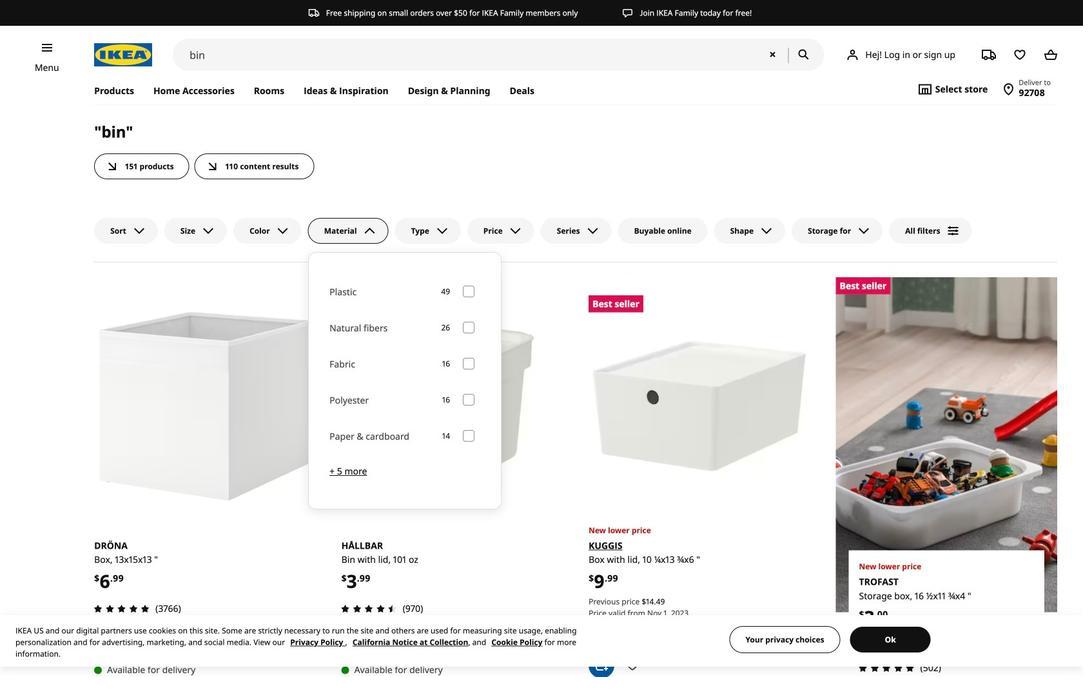 Task type: vqa. For each thing, say whether or not it's contained in the screenshot.
My
no



Task type: locate. For each thing, give the bounding box(es) containing it.
16 products element up 14 products element on the left bottom of the page
[[442, 394, 450, 406]]

None search field
[[173, 39, 824, 71]]

0 vertical spatial 16 products element
[[442, 358, 450, 370]]

14 products element
[[442, 430, 450, 442]]

review: 4.8 out of 5 stars. total reviews: 3766 image
[[90, 601, 153, 617]]

ikea logotype, go to start page image
[[94, 43, 152, 66]]

16 products element
[[442, 358, 450, 370], [442, 394, 450, 406]]

16 products element down 26 products element
[[442, 358, 450, 370]]

2 16 products element from the top
[[442, 394, 450, 406]]

1 vertical spatial 16 products element
[[442, 394, 450, 406]]



Task type: describe. For each thing, give the bounding box(es) containing it.
1 16 products element from the top
[[442, 358, 450, 370]]

review: 4.7 out of 5 stars. total reviews: 970 image
[[338, 601, 400, 617]]

49 products element
[[441, 285, 450, 297]]

26 products element
[[442, 321, 450, 334]]

Search by product text field
[[173, 39, 824, 71]]

review: 4.8 out of 5 stars. total reviews: 502 image
[[856, 661, 918, 676]]



